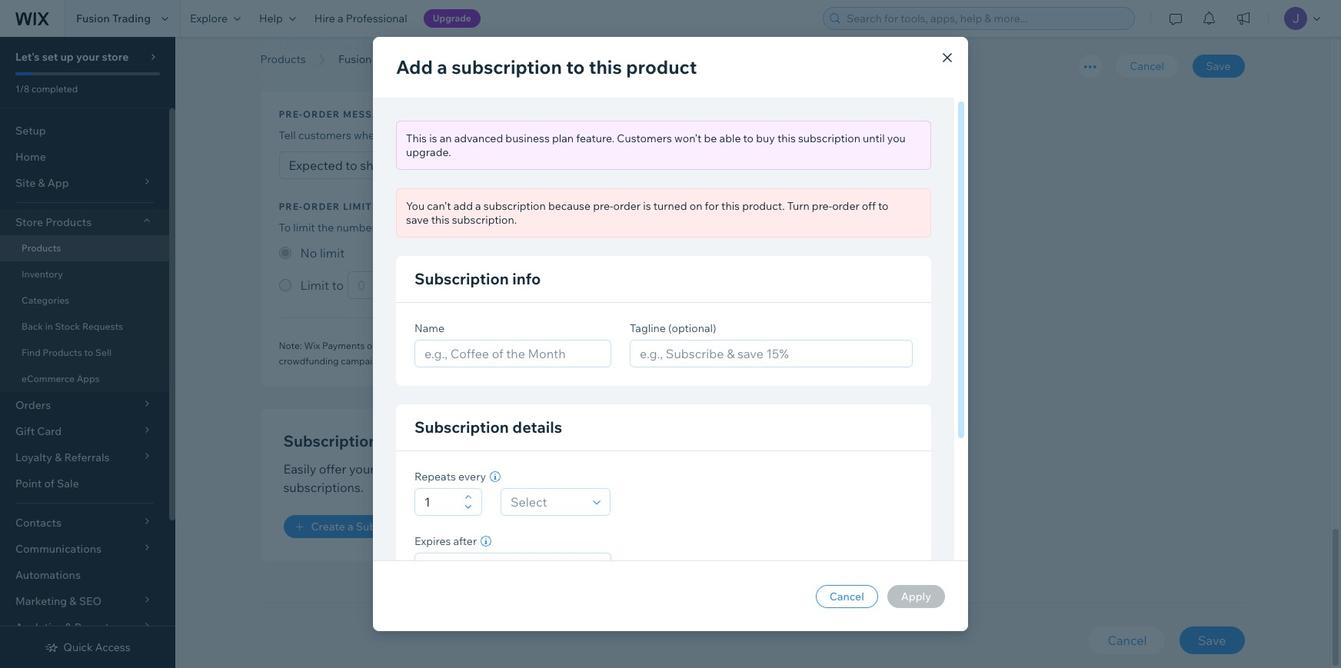 Task type: describe. For each thing, give the bounding box(es) containing it.
pre- up the tracking
[[593, 199, 614, 213]]

let's set up your store
[[15, 50, 129, 64]]

requests
[[82, 321, 123, 332]]

pre- inside let customers buy this product before it's released or when it's out of stock. learn about pre-order
[[351, 56, 374, 71]]

point of sale link
[[0, 471, 169, 497]]

sale
[[57, 477, 79, 491]]

categories link
[[0, 288, 169, 314]]

a inside you can't add a subscription because pre-order is turned on for this product. turn pre-order off to save this subscription.
[[476, 199, 481, 213]]

items
[[391, 221, 419, 235]]

easily
[[284, 462, 316, 477]]

add
[[454, 199, 473, 213]]

offer
[[319, 462, 347, 477]]

e.g., Subscribe & save 15% field
[[636, 341, 908, 367]]

order inside let customers buy this product before it's released or when it's out of stock. learn about pre-order
[[374, 56, 405, 71]]

products up 'inventory'
[[22, 242, 61, 254]]

0 horizontal spatial the
[[318, 221, 334, 235]]

out
[[638, 37, 657, 53]]

1 it's from the left
[[500, 37, 516, 53]]

inventory.
[[676, 221, 725, 235]]

feature.
[[576, 132, 615, 145]]

turned
[[654, 199, 688, 213]]

save
[[406, 213, 429, 227]]

let's
[[15, 50, 40, 64]]

help
[[259, 12, 283, 25]]

Tell customers when this product will be shipped or delivered. field
[[284, 153, 882, 179]]

subscription for subscription info
[[415, 269, 509, 289]]

name
[[415, 322, 445, 335]]

upgrade
[[433, 12, 472, 24]]

pre- for to limit the number of items available for pre-order, start tracking this product's inventory.
[[279, 201, 303, 213]]

access
[[95, 641, 131, 655]]

product for released
[[412, 37, 457, 53]]

order left message
[[303, 109, 340, 120]]

when inside let customers buy this product before it's released or when it's out of stock. learn about pre-order
[[586, 37, 617, 53]]

0 horizontal spatial limit
[[293, 221, 315, 235]]

because
[[549, 199, 591, 213]]

2 vertical spatial cancel
[[1108, 634, 1148, 649]]

pre- inside note: wix payments only supports pre-orders when the products are delivered within 12 months of the purchase date, and are not part of a crowdfunding campaign.
[[428, 340, 446, 352]]

shipped
[[481, 129, 522, 143]]

automations link
[[0, 562, 169, 589]]

upgrade button
[[424, 9, 481, 28]]

professional
[[346, 12, 408, 25]]

products inside find products to sell link
[[43, 347, 82, 359]]

stock
[[55, 321, 80, 332]]

to inside this is an advanced business plan feature. customers won't be able to buy this subscription until you upgrade.
[[744, 132, 754, 145]]

your inside sidebar element
[[76, 50, 99, 64]]

business
[[506, 132, 550, 145]]

won't
[[675, 132, 702, 145]]

quick access
[[63, 641, 131, 655]]

subscription for subscription details
[[415, 418, 509, 437]]

pre- right turn at the top right of page
[[812, 199, 833, 213]]

not
[[817, 340, 831, 352]]

quick access button
[[45, 641, 131, 655]]

fusion for fusion toy
[[339, 52, 372, 66]]

off
[[862, 199, 876, 213]]

this inside let customers buy this product before it's released or when it's out of stock. learn about pre-order
[[388, 37, 409, 53]]

0 vertical spatial select field
[[506, 489, 588, 516]]

0 vertical spatial save
[[1207, 59, 1231, 73]]

you can't add a subscription because pre-order is turned on for this product. turn pre-order off to save this subscription.
[[406, 199, 889, 227]]

setup
[[15, 124, 46, 138]]

1/8 completed
[[15, 83, 78, 95]]

(optional)
[[669, 322, 717, 335]]

product.
[[743, 199, 785, 213]]

hire a professional link
[[305, 0, 417, 37]]

find products to sell link
[[0, 340, 169, 366]]

or for shipped
[[524, 129, 535, 143]]

store products button
[[0, 209, 169, 235]]

of down (optional)
[[691, 340, 699, 352]]

this inside this is an advanced business plan feature. customers won't be able to buy this subscription until you upgrade.
[[778, 132, 796, 145]]

to limit the number of items available for pre-order, start tracking this product's inventory. learn how
[[279, 221, 779, 235]]

your inside the easily offer your products on a recurring basis with subscriptions.
[[349, 462, 375, 477]]

every
[[459, 470, 486, 484]]

0 vertical spatial limit
[[343, 201, 372, 213]]

let customers buy this product before it's released or when it's out of stock. learn about pre-order
[[279, 37, 709, 71]]

help button
[[250, 0, 305, 37]]

tracking
[[562, 221, 603, 235]]

when inside note: wix payments only supports pre-orders when the products are delivered within 12 months of the purchase date, and are not part of a crowdfunding campaign.
[[476, 340, 499, 352]]

number
[[337, 221, 376, 235]]

1 vertical spatial save button
[[1180, 627, 1245, 655]]

orders
[[446, 340, 473, 352]]

pre- for tell customers when this product will be shipped or delivered.
[[279, 109, 303, 120]]

this left this at the left
[[383, 129, 402, 143]]

trading
[[112, 12, 151, 25]]

tell
[[279, 129, 296, 143]]

pre-order limit
[[279, 201, 372, 213]]

note: wix payments only supports pre-orders when the products are delivered within 12 months of the purchase date, and are not part of a crowdfunding campaign.
[[279, 340, 869, 367]]

campaign.
[[341, 356, 386, 367]]

first time_stores_subsciptions and reccuring orders_calender and box copy image
[[717, 447, 882, 524]]

apps
[[77, 373, 100, 385]]

delivered.
[[537, 129, 586, 143]]

this right the tracking
[[606, 221, 624, 235]]

be inside subscriptions form
[[465, 129, 478, 143]]

inventory
[[22, 269, 63, 280]]

completed
[[32, 83, 78, 95]]

products inside the easily offer your products on a recurring basis with subscriptions.
[[378, 462, 430, 477]]

set
[[42, 50, 58, 64]]

1 horizontal spatial the
[[501, 340, 515, 352]]

pre- right available
[[484, 221, 504, 235]]

or for released
[[571, 37, 583, 53]]

tagline (optional)
[[630, 322, 717, 335]]

hire
[[315, 12, 335, 25]]

create a subscription
[[311, 520, 421, 534]]

toy
[[374, 52, 392, 66]]

Search for tools, apps, help & more... field
[[843, 8, 1130, 29]]

to down released
[[566, 55, 585, 78]]

let
[[279, 37, 297, 53]]

turn
[[788, 199, 810, 213]]

2 it's from the left
[[620, 37, 635, 53]]

only
[[367, 340, 385, 352]]

0 vertical spatial save button
[[1193, 55, 1245, 78]]

expires after
[[415, 535, 477, 549]]

message
[[343, 109, 394, 120]]

this up learn how link on the right top of page
[[722, 199, 740, 213]]

this right save
[[431, 213, 450, 227]]

create
[[311, 520, 345, 534]]

expires
[[415, 535, 451, 549]]

repeats
[[415, 470, 456, 484]]

1 are from the left
[[558, 340, 572, 352]]

product for shipped
[[404, 129, 444, 143]]

fusion toy
[[339, 52, 392, 66]]

tell customers when this product will be shipped or delivered.
[[279, 129, 586, 143]]

home
[[15, 150, 46, 164]]



Task type: vqa. For each thing, say whether or not it's contained in the screenshot.
& related to Billing
no



Task type: locate. For each thing, give the bounding box(es) containing it.
0 vertical spatial products
[[517, 340, 556, 352]]

customers up about
[[300, 37, 361, 53]]

products left delivered
[[517, 340, 556, 352]]

to right off
[[879, 199, 889, 213]]

to inside sidebar element
[[84, 347, 93, 359]]

to right able
[[744, 132, 754, 145]]

customers inside let customers buy this product before it's released or when it's out of stock. learn about pre-order
[[300, 37, 361, 53]]

order up product's
[[614, 199, 641, 213]]

pre- left toy
[[351, 56, 374, 71]]

2 horizontal spatial when
[[586, 37, 617, 53]]

products inside note: wix payments only supports pre-orders when the products are delivered within 12 months of the purchase date, and are not part of a crowdfunding campaign.
[[517, 340, 556, 352]]

before
[[460, 37, 498, 53]]

be
[[465, 129, 478, 143], [704, 132, 717, 145]]

months
[[656, 340, 689, 352]]

fusion inside subscriptions form
[[339, 52, 372, 66]]

product inside let customers buy this product before it's released or when it's out of stock. learn about pre-order
[[412, 37, 457, 53]]

on inside you can't add a subscription because pre-order is turned on for this product. turn pre-order off to save this subscription.
[[690, 199, 703, 213]]

after
[[454, 535, 477, 549]]

subscription inside button
[[356, 520, 421, 534]]

0 horizontal spatial or
[[524, 129, 535, 143]]

2 vertical spatial when
[[476, 340, 499, 352]]

1 horizontal spatial products
[[517, 340, 556, 352]]

this up add
[[388, 37, 409, 53]]

pre- down name
[[428, 340, 446, 352]]

store
[[15, 215, 43, 229]]

learn how link
[[727, 221, 779, 235]]

1/8
[[15, 83, 30, 95]]

categories
[[22, 295, 69, 306]]

crowdfunding
[[279, 356, 339, 367]]

order
[[374, 56, 405, 71], [303, 109, 340, 120], [614, 199, 641, 213], [833, 199, 860, 213], [303, 201, 340, 213]]

option group inside subscriptions form
[[279, 244, 887, 300]]

store products
[[15, 215, 92, 229]]

products
[[260, 52, 306, 66], [46, 215, 92, 229], [22, 242, 61, 254], [43, 347, 82, 359]]

1 vertical spatial on
[[432, 462, 447, 477]]

1 horizontal spatial or
[[571, 37, 583, 53]]

1 vertical spatial save
[[1199, 634, 1227, 649]]

stock.
[[674, 37, 709, 53]]

subscription down before
[[452, 55, 562, 78]]

cancel
[[1131, 59, 1165, 73], [830, 590, 865, 604], [1108, 634, 1148, 649]]

0 vertical spatial subscription
[[452, 55, 562, 78]]

how
[[758, 221, 779, 235]]

add a subscription to this product
[[396, 55, 697, 78]]

is inside you can't add a subscription because pre-order is turned on for this product. turn pre-order off to save this subscription.
[[643, 199, 651, 213]]

0 horizontal spatial are
[[558, 340, 572, 352]]

buy inside this is an advanced business plan feature. customers won't be able to buy this subscription until you upgrade.
[[756, 132, 775, 145]]

0 vertical spatial subscription
[[415, 269, 509, 289]]

this up feature.
[[589, 55, 622, 78]]

order down professional
[[374, 56, 405, 71]]

1 vertical spatial product
[[626, 55, 697, 78]]

info
[[513, 269, 541, 289]]

is up product's
[[643, 199, 651, 213]]

it's
[[500, 37, 516, 53], [620, 37, 635, 53]]

customers down the pre-order message
[[298, 129, 351, 143]]

learn inside let customers buy this product before it's released or when it's out of stock. learn about pre-order
[[279, 56, 311, 71]]

fusion for fusion trading
[[76, 12, 110, 25]]

products link inside subscriptions form
[[253, 52, 314, 67]]

or right released
[[571, 37, 583, 53]]

part
[[833, 340, 851, 352]]

1 vertical spatial products link
[[0, 235, 169, 262]]

fusion
[[76, 12, 110, 25], [339, 52, 372, 66]]

0 vertical spatial fusion
[[76, 12, 110, 25]]

0 vertical spatial product
[[412, 37, 457, 53]]

option group
[[279, 244, 887, 300]]

subscriptions form
[[175, 0, 1342, 669]]

when down message
[[354, 129, 381, 143]]

0 vertical spatial on
[[690, 199, 703, 213]]

1 horizontal spatial it's
[[620, 37, 635, 53]]

ecommerce apps
[[22, 373, 100, 385]]

point
[[15, 477, 42, 491]]

a inside button
[[348, 520, 354, 534]]

1 vertical spatial when
[[354, 129, 381, 143]]

0 vertical spatial cancel
[[1131, 59, 1165, 73]]

for inside subscriptions form
[[467, 221, 482, 235]]

back
[[22, 321, 43, 332]]

released
[[519, 37, 568, 53]]

of left the sale
[[44, 477, 55, 491]]

up
[[60, 50, 74, 64]]

1 vertical spatial customers
[[298, 129, 351, 143]]

subscription info
[[415, 269, 541, 289]]

note:
[[279, 340, 302, 352]]

of inside point of sale link
[[44, 477, 55, 491]]

1 vertical spatial learn
[[727, 221, 756, 235]]

2 vertical spatial subscription
[[484, 199, 546, 213]]

customers for when
[[298, 129, 351, 143]]

subscription
[[452, 55, 562, 78], [799, 132, 861, 145], [484, 199, 546, 213]]

learn
[[279, 56, 311, 71], [727, 221, 756, 235]]

when right orders
[[476, 340, 499, 352]]

fusion left trading
[[76, 12, 110, 25]]

0 vertical spatial is
[[429, 132, 437, 145]]

of left items at left top
[[379, 221, 389, 235]]

0 vertical spatial customers
[[300, 37, 361, 53]]

when left out
[[586, 37, 617, 53]]

1 vertical spatial or
[[524, 129, 535, 143]]

pre-order message
[[279, 109, 394, 120]]

0 vertical spatial learn
[[279, 56, 311, 71]]

0 horizontal spatial be
[[465, 129, 478, 143]]

1 horizontal spatial on
[[690, 199, 703, 213]]

to inside you can't add a subscription because pre-order is turned on for this product. turn pre-order off to save this subscription.
[[879, 199, 889, 213]]

this
[[406, 132, 427, 145]]

1 vertical spatial buy
[[756, 132, 775, 145]]

when
[[586, 37, 617, 53], [354, 129, 381, 143], [476, 340, 499, 352]]

for down add
[[467, 221, 482, 235]]

subscription left until in the top right of the page
[[799, 132, 861, 145]]

recurring
[[459, 462, 512, 477]]

2 horizontal spatial the
[[701, 340, 716, 352]]

automations
[[15, 569, 81, 582]]

buy right able
[[756, 132, 775, 145]]

subscriptions
[[284, 432, 386, 451]]

1 horizontal spatial buy
[[756, 132, 775, 145]]

you
[[406, 199, 425, 213]]

products up create a subscription in the left of the page
[[378, 462, 430, 477]]

None text field
[[420, 489, 460, 516]]

be left able
[[704, 132, 717, 145]]

to left sell
[[84, 347, 93, 359]]

1 vertical spatial cancel button
[[816, 586, 878, 609]]

fusion left toy
[[339, 52, 372, 66]]

2 vertical spatial product
[[404, 129, 444, 143]]

products inside subscriptions form
[[260, 52, 306, 66]]

advanced
[[454, 132, 503, 145]]

customers for buy
[[300, 37, 361, 53]]

basis
[[515, 462, 544, 477]]

tagline
[[630, 322, 666, 335]]

to
[[566, 55, 585, 78], [744, 132, 754, 145], [879, 199, 889, 213], [84, 347, 93, 359]]

of right out
[[660, 37, 672, 53]]

0 vertical spatial products link
[[253, 52, 314, 67]]

0 horizontal spatial learn
[[279, 56, 311, 71]]

0 vertical spatial your
[[76, 50, 99, 64]]

save button
[[1193, 55, 1245, 78], [1180, 627, 1245, 655]]

subscription up recurring
[[415, 418, 509, 437]]

products up ecommerce apps
[[43, 347, 82, 359]]

1 vertical spatial subscription
[[799, 132, 861, 145]]

of right "part"
[[853, 340, 862, 352]]

1 horizontal spatial be
[[704, 132, 717, 145]]

1 horizontal spatial for
[[705, 199, 719, 213]]

limit up number
[[343, 201, 372, 213]]

product up upgrade.
[[404, 129, 444, 143]]

e.g., Coffee of the Month field
[[420, 341, 606, 367]]

0 horizontal spatial when
[[354, 129, 381, 143]]

1 vertical spatial your
[[349, 462, 375, 477]]

able
[[720, 132, 741, 145]]

product up add
[[412, 37, 457, 53]]

learn left how
[[727, 221, 756, 235]]

start
[[536, 221, 559, 235]]

it's left out
[[620, 37, 635, 53]]

0 horizontal spatial is
[[429, 132, 437, 145]]

1 vertical spatial pre-
[[279, 201, 303, 213]]

product down out
[[626, 55, 697, 78]]

0 horizontal spatial it's
[[500, 37, 516, 53]]

with
[[547, 462, 571, 477]]

subscription up expires
[[356, 520, 421, 534]]

order up number
[[303, 201, 340, 213]]

or inside let customers buy this product before it's released or when it's out of stock. learn about pre-order
[[571, 37, 583, 53]]

1 horizontal spatial learn
[[727, 221, 756, 235]]

0 vertical spatial pre-
[[279, 109, 303, 120]]

an
[[440, 132, 452, 145]]

are
[[558, 340, 572, 352], [801, 340, 815, 352]]

0 vertical spatial buy
[[363, 37, 385, 53]]

is left an at left
[[429, 132, 437, 145]]

products link down help button
[[253, 52, 314, 67]]

learn about pre-order link
[[279, 54, 405, 73]]

or right shipped
[[524, 129, 535, 143]]

the down pre-order limit
[[318, 221, 334, 235]]

1 vertical spatial for
[[467, 221, 482, 235]]

subscription down available
[[415, 269, 509, 289]]

for inside you can't add a subscription because pre-order is turned on for this product. turn pre-order off to save this subscription.
[[705, 199, 719, 213]]

this right able
[[778, 132, 796, 145]]

subscription inside this is an advanced business plan feature. customers won't be able to buy this subscription until you upgrade.
[[799, 132, 861, 145]]

available
[[421, 221, 465, 235]]

Select field
[[506, 489, 588, 516], [420, 554, 589, 580]]

you
[[888, 132, 906, 145]]

select field down with at left bottom
[[506, 489, 588, 516]]

subscription
[[415, 269, 509, 289], [415, 418, 509, 437], [356, 520, 421, 534]]

limit right to
[[293, 221, 315, 235]]

subscriptions.
[[284, 480, 364, 496]]

0 horizontal spatial for
[[467, 221, 482, 235]]

back in stock requests
[[22, 321, 123, 332]]

0 vertical spatial or
[[571, 37, 583, 53]]

pre-
[[279, 109, 303, 120], [279, 201, 303, 213]]

are left delivered
[[558, 340, 572, 352]]

select field down after
[[420, 554, 589, 580]]

will
[[447, 129, 463, 143]]

is inside this is an advanced business plan feature. customers won't be able to buy this subscription until you upgrade.
[[429, 132, 437, 145]]

1 horizontal spatial when
[[476, 340, 499, 352]]

order,
[[504, 221, 534, 235]]

back in stock requests link
[[0, 314, 169, 340]]

your right offer
[[349, 462, 375, 477]]

1 pre- from the top
[[279, 109, 303, 120]]

products down help button
[[260, 52, 306, 66]]

2 vertical spatial subscription
[[356, 520, 421, 534]]

0 vertical spatial for
[[705, 199, 719, 213]]

0 horizontal spatial your
[[76, 50, 99, 64]]

1 horizontal spatial your
[[349, 462, 375, 477]]

1 horizontal spatial products link
[[253, 52, 314, 67]]

ecommerce
[[22, 373, 75, 385]]

repeats every
[[415, 470, 486, 484]]

be inside this is an advanced business plan feature. customers won't be able to buy this subscription until you upgrade.
[[704, 132, 717, 145]]

fusion trading
[[76, 12, 151, 25]]

1 vertical spatial fusion
[[339, 52, 372, 66]]

0 horizontal spatial products
[[378, 462, 430, 477]]

1 horizontal spatial limit
[[343, 201, 372, 213]]

12
[[644, 340, 654, 352]]

products inside the store products dropdown button
[[46, 215, 92, 229]]

order left off
[[833, 199, 860, 213]]

0 vertical spatial when
[[586, 37, 617, 53]]

1 vertical spatial select field
[[420, 554, 589, 580]]

buy down professional
[[363, 37, 385, 53]]

of
[[660, 37, 672, 53], [379, 221, 389, 235], [691, 340, 699, 352], [853, 340, 862, 352], [44, 477, 55, 491]]

0 horizontal spatial fusion
[[76, 12, 110, 25]]

add
[[396, 55, 433, 78]]

pre- up to
[[279, 201, 303, 213]]

subscription up 'order,'
[[484, 199, 546, 213]]

on up inventory.
[[690, 199, 703, 213]]

2 vertical spatial cancel button
[[1090, 627, 1166, 655]]

sidebar element
[[0, 37, 175, 669]]

subscription.
[[452, 213, 517, 227]]

0 horizontal spatial buy
[[363, 37, 385, 53]]

your right up
[[76, 50, 99, 64]]

1 horizontal spatial are
[[801, 340, 815, 352]]

pre-
[[351, 56, 374, 71], [593, 199, 614, 213], [812, 199, 833, 213], [484, 221, 504, 235], [428, 340, 446, 352]]

of inside let customers buy this product before it's released or when it's out of stock. learn about pre-order
[[660, 37, 672, 53]]

0 horizontal spatial on
[[432, 462, 447, 477]]

1 vertical spatial limit
[[293, 221, 315, 235]]

customers
[[617, 132, 672, 145]]

for up inventory.
[[705, 199, 719, 213]]

0 horizontal spatial products link
[[0, 235, 169, 262]]

2 are from the left
[[801, 340, 815, 352]]

1 horizontal spatial fusion
[[339, 52, 372, 66]]

2 pre- from the top
[[279, 201, 303, 213]]

buy inside let customers buy this product before it's released or when it's out of stock. learn about pre-order
[[363, 37, 385, 53]]

0 vertical spatial cancel button
[[1117, 55, 1179, 78]]

customers
[[300, 37, 361, 53], [298, 129, 351, 143]]

learn down let
[[279, 56, 311, 71]]

1 vertical spatial is
[[643, 199, 651, 213]]

subscription inside you can't add a subscription because pre-order is turned on for this product. turn pre-order off to save this subscription.
[[484, 199, 546, 213]]

sell
[[95, 347, 112, 359]]

products link down store products
[[0, 235, 169, 262]]

it's right before
[[500, 37, 516, 53]]

details
[[513, 418, 562, 437]]

a inside the easily offer your products on a recurring basis with subscriptions.
[[450, 462, 456, 477]]

1 vertical spatial subscription
[[415, 418, 509, 437]]

and
[[783, 340, 799, 352]]

products right store on the left top of page
[[46, 215, 92, 229]]

find
[[22, 347, 41, 359]]

or
[[571, 37, 583, 53], [524, 129, 535, 143]]

the down (optional)
[[701, 340, 716, 352]]

on inside the easily offer your products on a recurring basis with subscriptions.
[[432, 462, 447, 477]]

be right will
[[465, 129, 478, 143]]

on left every
[[432, 462, 447, 477]]

pre- up "tell"
[[279, 109, 303, 120]]

a inside note: wix payments only supports pre-orders when the products are delivered within 12 months of the purchase date, and are not part of a crowdfunding campaign.
[[864, 340, 869, 352]]

hire a professional
[[315, 12, 408, 25]]

your
[[76, 50, 99, 64], [349, 462, 375, 477]]

date,
[[760, 340, 781, 352]]

the right orders
[[501, 340, 515, 352]]

1 vertical spatial cancel
[[830, 590, 865, 604]]

easily offer your products on a recurring basis with subscriptions.
[[284, 462, 571, 496]]

1 vertical spatial products
[[378, 462, 430, 477]]

are left not
[[801, 340, 815, 352]]

1 horizontal spatial is
[[643, 199, 651, 213]]



